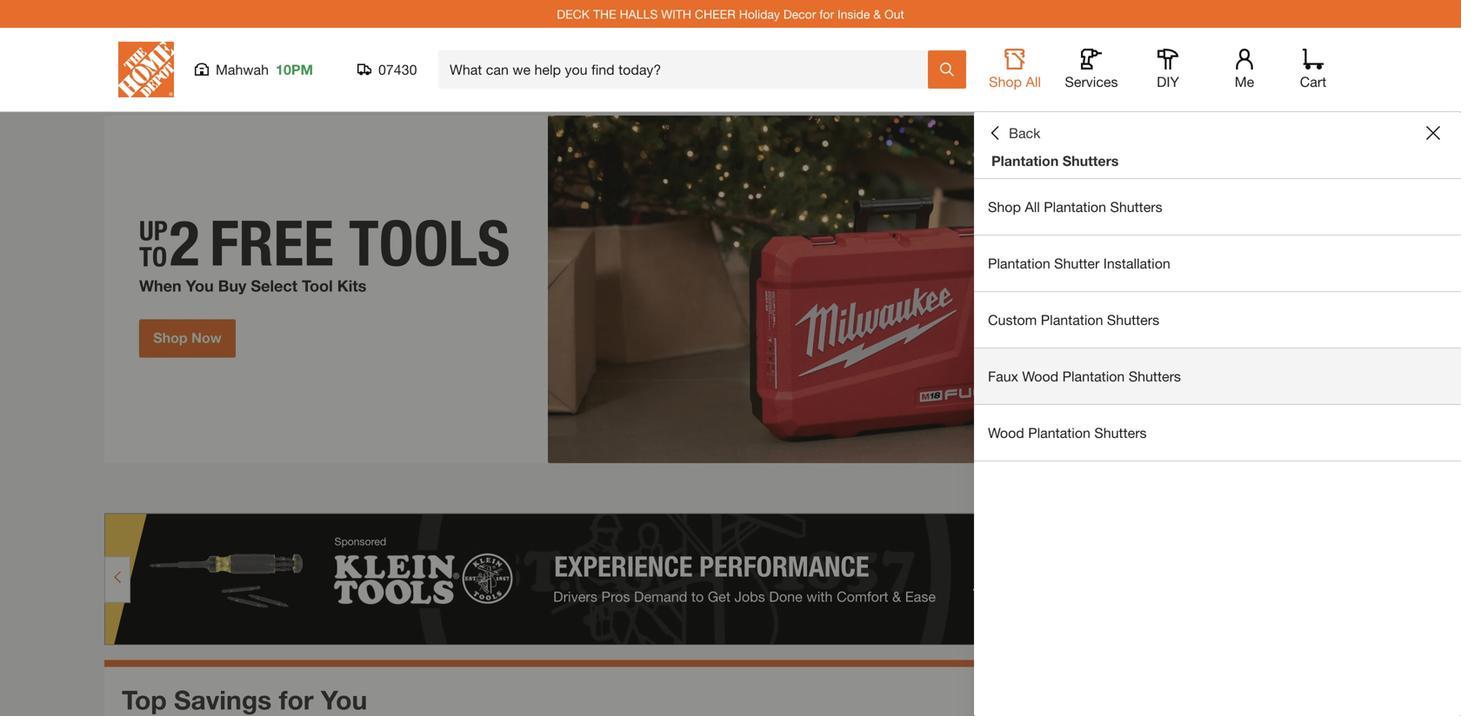 Task type: locate. For each thing, give the bounding box(es) containing it.
me button
[[1217, 49, 1272, 90]]

shop all plantation shutters
[[988, 199, 1162, 215]]

shop
[[989, 73, 1022, 90], [988, 199, 1021, 215]]

shop up back button at the top right
[[989, 73, 1022, 90]]

plantation
[[991, 153, 1059, 169], [1044, 199, 1106, 215], [988, 255, 1050, 272], [1041, 312, 1103, 328], [1062, 368, 1125, 385], [1028, 425, 1091, 441]]

shop inside shop all plantation shutters link
[[988, 199, 1021, 215]]

0 vertical spatial for
[[819, 7, 834, 21]]

halls
[[620, 7, 658, 21]]

shop inside button
[[989, 73, 1022, 90]]

shutters up shop all plantation shutters at the top of the page
[[1063, 153, 1119, 169]]

decor
[[783, 7, 816, 21]]

07430
[[378, 61, 417, 78]]

custom
[[988, 312, 1037, 328]]

wood
[[1022, 368, 1059, 385], [988, 425, 1024, 441]]

shop all
[[989, 73, 1041, 90]]

for left "you"
[[279, 685, 314, 716]]

wood right faux
[[1022, 368, 1059, 385]]

plantation inside "link"
[[988, 255, 1050, 272]]

back button
[[988, 124, 1041, 142]]

&
[[873, 7, 881, 21]]

for left inside
[[819, 7, 834, 21]]

the
[[593, 7, 616, 21]]

1 vertical spatial wood
[[988, 425, 1024, 441]]

with
[[661, 7, 691, 21]]

mahwah
[[216, 61, 269, 78]]

0 vertical spatial all
[[1026, 73, 1041, 90]]

shop for shop all
[[989, 73, 1022, 90]]

10pm
[[276, 61, 313, 78]]

0 vertical spatial wood
[[1022, 368, 1059, 385]]

savings
[[174, 685, 272, 716]]

1 vertical spatial for
[[279, 685, 314, 716]]

diy button
[[1140, 49, 1196, 90]]

plantation down faux wood plantation shutters
[[1028, 425, 1091, 441]]

all
[[1026, 73, 1041, 90], [1025, 199, 1040, 215]]

top savings for you
[[122, 685, 367, 716]]

shop all button
[[987, 49, 1043, 90]]

wood down faux
[[988, 425, 1024, 441]]

back
[[1009, 125, 1041, 141]]

plantation down custom plantation shutters
[[1062, 368, 1125, 385]]

all down plantation shutters
[[1025, 199, 1040, 215]]

shutters up installation
[[1110, 199, 1162, 215]]

deck the halls with cheer holiday decor for inside & out
[[557, 7, 904, 21]]

all for shop all
[[1026, 73, 1041, 90]]

1 vertical spatial all
[[1025, 199, 1040, 215]]

wood plantation shutters
[[988, 425, 1147, 441]]

plantation down back
[[991, 153, 1059, 169]]

1 horizontal spatial for
[[819, 7, 834, 21]]

shutters
[[1063, 153, 1119, 169], [1110, 199, 1162, 215], [1107, 312, 1159, 328], [1129, 368, 1181, 385], [1094, 425, 1147, 441]]

plantation up custom
[[988, 255, 1050, 272]]

cheer
[[695, 7, 736, 21]]

plantation shutters
[[991, 153, 1119, 169]]

all up back
[[1026, 73, 1041, 90]]

plantation down shutter
[[1041, 312, 1103, 328]]

0 horizontal spatial for
[[279, 685, 314, 716]]

menu
[[974, 179, 1461, 462]]

shop down plantation shutters
[[988, 199, 1021, 215]]

services
[[1065, 73, 1118, 90]]

for
[[819, 7, 834, 21], [279, 685, 314, 716]]

faux wood plantation shutters
[[988, 368, 1181, 385]]

0 vertical spatial shop
[[989, 73, 1022, 90]]

all inside button
[[1026, 73, 1041, 90]]

What can we help you find today? search field
[[450, 51, 927, 88]]

plantation down plantation shutters
[[1044, 199, 1106, 215]]

custom plantation shutters
[[988, 312, 1159, 328]]

1 vertical spatial shop
[[988, 199, 1021, 215]]

holiday
[[739, 7, 780, 21]]



Task type: describe. For each thing, give the bounding box(es) containing it.
drawer close image
[[1426, 126, 1440, 140]]

image for 30nov2023-hp-bau-mw44-45 image
[[104, 116, 1357, 464]]

faux
[[988, 368, 1018, 385]]

shutters down installation
[[1107, 312, 1159, 328]]

cart link
[[1294, 49, 1332, 90]]

07430 button
[[357, 61, 417, 78]]

diy
[[1157, 73, 1179, 90]]

wood plantation shutters link
[[974, 405, 1461, 461]]

menu containing shop all plantation shutters
[[974, 179, 1461, 462]]

shutter
[[1054, 255, 1100, 272]]

top
[[122, 685, 167, 716]]

plantation shutter installation link
[[974, 236, 1461, 291]]

shutters down custom plantation shutters link
[[1129, 368, 1181, 385]]

cart
[[1300, 73, 1327, 90]]

deck the halls with cheer holiday decor for inside & out link
[[557, 7, 904, 21]]

shop for shop all plantation shutters
[[988, 199, 1021, 215]]

the home depot logo image
[[118, 42, 174, 97]]

out
[[884, 7, 904, 21]]

services button
[[1064, 49, 1119, 90]]

mahwah 10pm
[[216, 61, 313, 78]]

shutters down faux wood plantation shutters
[[1094, 425, 1147, 441]]

custom plantation shutters link
[[974, 292, 1461, 348]]

you
[[321, 685, 367, 716]]

installation
[[1103, 255, 1170, 272]]

shop all plantation shutters link
[[974, 179, 1461, 235]]

feedback link image
[[1438, 294, 1461, 388]]

plantation shutter installation
[[988, 255, 1170, 272]]

inside
[[838, 7, 870, 21]]

all for shop all plantation shutters
[[1025, 199, 1040, 215]]

deck
[[557, 7, 590, 21]]

faux wood plantation shutters link
[[974, 349, 1461, 404]]

me
[[1235, 73, 1254, 90]]



Task type: vqa. For each thing, say whether or not it's contained in the screenshot.
the (877) 653-0345 link
no



